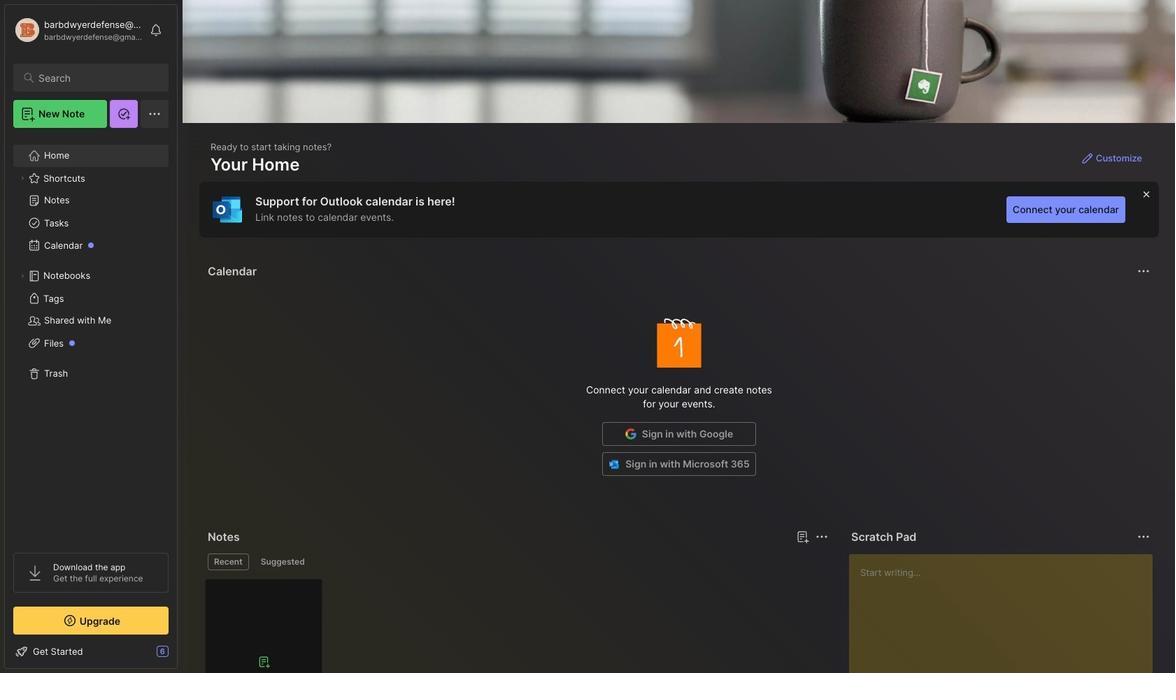 Task type: locate. For each thing, give the bounding box(es) containing it.
0 horizontal spatial more actions image
[[814, 529, 831, 546]]

tree
[[5, 136, 177, 541]]

More actions field
[[1134, 262, 1154, 281], [812, 528, 832, 547], [1134, 528, 1154, 547]]

2 more actions image from the left
[[1136, 529, 1152, 546]]

expand notebooks image
[[18, 272, 27, 281]]

tab
[[208, 554, 249, 571], [255, 554, 311, 571]]

1 tab from the left
[[208, 554, 249, 571]]

click to collapse image
[[177, 648, 187, 665]]

None search field
[[38, 69, 156, 86]]

tree inside main element
[[5, 136, 177, 541]]

tab list
[[208, 554, 826, 571]]

0 horizontal spatial tab
[[208, 554, 249, 571]]

1 horizontal spatial tab
[[255, 554, 311, 571]]

more actions image
[[814, 529, 831, 546], [1136, 529, 1152, 546]]

main element
[[0, 0, 182, 674]]

Help and Learning task checklist field
[[5, 641, 177, 663]]

1 horizontal spatial more actions image
[[1136, 529, 1152, 546]]

Account field
[[13, 16, 143, 44]]

1 more actions image from the left
[[814, 529, 831, 546]]



Task type: describe. For each thing, give the bounding box(es) containing it.
more actions image
[[1136, 263, 1152, 280]]

Search text field
[[38, 71, 156, 85]]

Start writing… text field
[[861, 555, 1152, 674]]

none search field inside main element
[[38, 69, 156, 86]]

2 tab from the left
[[255, 554, 311, 571]]



Task type: vqa. For each thing, say whether or not it's contained in the screenshot.
tab
yes



